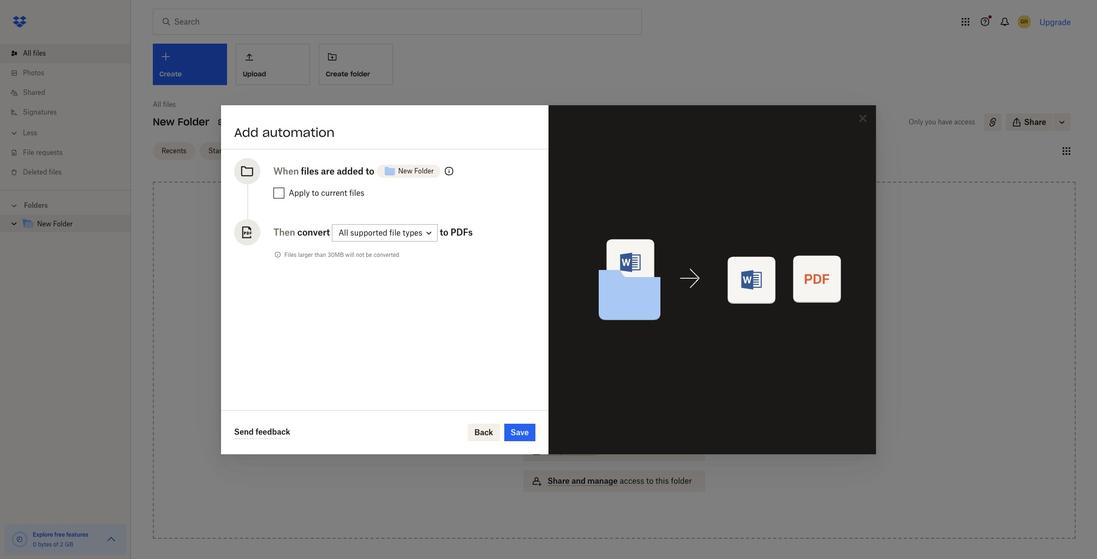 Task type: locate. For each thing, give the bounding box(es) containing it.
photos link
[[9, 63, 131, 83]]

1 vertical spatial folder
[[668, 446, 689, 455]]

new folder
[[153, 116, 209, 128], [398, 167, 434, 175], [37, 220, 73, 228]]

folder
[[178, 116, 209, 128], [414, 167, 434, 175], [53, 220, 73, 228]]

0 vertical spatial folder
[[350, 70, 370, 78]]

new up recents on the left top of page
[[153, 116, 175, 128]]

2 horizontal spatial folder
[[414, 167, 434, 175]]

new folder for the new folder button
[[398, 167, 434, 175]]

0 horizontal spatial share
[[548, 476, 570, 486]]

files up 'photos'
[[33, 49, 46, 57]]

'upload'
[[606, 302, 635, 311]]

added up share and manage access to this folder
[[618, 446, 641, 455]]

2 vertical spatial folder
[[53, 220, 73, 228]]

less
[[23, 129, 37, 137]]

1 vertical spatial folder
[[414, 167, 434, 175]]

or
[[568, 302, 575, 311]]

1 vertical spatial all
[[153, 100, 161, 109]]

1 horizontal spatial new folder
[[153, 116, 209, 128]]

all files link up recents on the left top of page
[[153, 99, 176, 110]]

access button
[[524, 379, 705, 401]]

1 vertical spatial this
[[655, 476, 669, 486]]

0 horizontal spatial new
[[37, 220, 51, 228]]

all supported file types
[[338, 228, 422, 237]]

2 horizontal spatial all
[[338, 228, 348, 237]]

0 horizontal spatial folder
[[53, 220, 73, 228]]

folder up recents on the left top of page
[[178, 116, 209, 128]]

new
[[153, 116, 175, 128], [398, 167, 412, 175], [37, 220, 51, 228]]

access right have at the top right
[[954, 118, 975, 126]]

be inside add automation dialog
[[366, 251, 372, 258]]

all
[[23, 49, 31, 57], [153, 100, 161, 109], [338, 228, 348, 237]]

save
[[511, 428, 529, 437]]

be
[[366, 251, 372, 258], [607, 446, 616, 455]]

quota usage element
[[11, 531, 28, 549]]

share inside more ways to add content 'element'
[[548, 476, 570, 486]]

2 vertical spatial new
[[37, 220, 51, 228]]

explore
[[33, 532, 53, 538]]

folder for new folder link
[[53, 220, 73, 228]]

this
[[652, 446, 666, 455], [655, 476, 669, 486]]

this up share and manage access to this folder
[[652, 446, 666, 455]]

new inside button
[[398, 167, 412, 175]]

1 vertical spatial share
[[548, 476, 570, 486]]

1 vertical spatial added
[[618, 446, 641, 455]]

back
[[474, 428, 493, 437]]

new folder down folders button
[[37, 220, 73, 228]]

drop
[[567, 290, 586, 299]]

added inside add automation dialog
[[337, 166, 363, 177]]

2 vertical spatial all
[[338, 228, 348, 237]]

0 horizontal spatial all files
[[23, 49, 46, 57]]

2 vertical spatial new folder
[[37, 220, 73, 228]]

added right are
[[337, 166, 363, 177]]

new down 'folders'
[[37, 220, 51, 228]]

list
[[0, 37, 131, 190]]

2 horizontal spatial new folder
[[398, 167, 434, 175]]

deleted files
[[23, 168, 62, 176]]

all files link up shared link
[[9, 44, 131, 63]]

new folder up recents on the left top of page
[[153, 116, 209, 128]]

0 vertical spatial added
[[337, 166, 363, 177]]

all files link
[[9, 44, 131, 63], [153, 99, 176, 110]]

all up 'photos'
[[23, 49, 31, 57]]

0 horizontal spatial added
[[337, 166, 363, 177]]

0 vertical spatial access
[[954, 118, 975, 126]]

be down import 'button'
[[607, 446, 616, 455]]

access
[[954, 118, 975, 126], [620, 476, 644, 486]]

all files
[[23, 49, 46, 57], [153, 100, 176, 109]]

share inside button
[[1024, 117, 1046, 127]]

use
[[577, 302, 590, 311]]

recents button
[[153, 142, 195, 160]]

share button
[[1006, 114, 1053, 131]]

1 horizontal spatial added
[[618, 446, 641, 455]]

2 horizontal spatial new
[[398, 167, 412, 175]]

all up files larger than 30mb will not be converted
[[338, 228, 348, 237]]

0 vertical spatial this
[[652, 446, 666, 455]]

folder for the new folder button
[[414, 167, 434, 175]]

files
[[33, 49, 46, 57], [163, 100, 176, 109], [301, 166, 319, 177], [49, 168, 62, 176], [349, 188, 364, 197], [588, 290, 603, 299], [580, 446, 596, 455]]

new for new folder link
[[37, 220, 51, 228]]

0 vertical spatial be
[[366, 251, 372, 258]]

added
[[337, 166, 363, 177], [618, 446, 641, 455]]

added inside more ways to add content 'element'
[[618, 446, 641, 455]]

then
[[273, 227, 295, 238]]

files up the
[[588, 290, 603, 299]]

signatures link
[[9, 103, 131, 122]]

you
[[925, 118, 936, 126]]

access for have
[[954, 118, 975, 126]]

list containing all files
[[0, 37, 131, 190]]

folder
[[350, 70, 370, 78], [668, 446, 689, 455], [671, 476, 692, 486]]

all files inside list item
[[23, 49, 46, 57]]

all files list item
[[0, 44, 131, 63]]

folder left folder permissions icon
[[414, 167, 434, 175]]

files up recents on the left top of page
[[163, 100, 176, 109]]

share
[[1024, 117, 1046, 127], [548, 476, 570, 486]]

types
[[403, 228, 422, 237]]

1 vertical spatial new folder
[[398, 167, 434, 175]]

all files up recents on the left top of page
[[153, 100, 176, 109]]

to down "request files to be added to this folder"
[[646, 476, 653, 486]]

new folder button
[[376, 160, 440, 182]]

files larger than 30mb will not be converted
[[284, 251, 399, 258]]

add automation
[[234, 125, 335, 140]]

0 vertical spatial all files link
[[9, 44, 131, 63]]

1 vertical spatial new
[[398, 167, 412, 175]]

0 vertical spatial all
[[23, 49, 31, 57]]

0 vertical spatial new
[[153, 116, 175, 128]]

drop files here to upload, or use the 'upload' button
[[567, 290, 661, 311]]

new folder for new folder link
[[37, 220, 73, 228]]

folder inside button
[[414, 167, 434, 175]]

starred
[[208, 147, 232, 155]]

feedback
[[255, 427, 290, 437]]

all up recents button at left top
[[153, 100, 161, 109]]

new left folder permissions icon
[[398, 167, 412, 175]]

than
[[314, 251, 326, 258]]

0 horizontal spatial new folder
[[37, 220, 73, 228]]

apply
[[289, 188, 310, 197]]

1 horizontal spatial be
[[607, 446, 616, 455]]

access right 'manage'
[[620, 476, 644, 486]]

0 horizontal spatial access
[[620, 476, 644, 486]]

0 vertical spatial share
[[1024, 117, 1046, 127]]

0 horizontal spatial all
[[23, 49, 31, 57]]

1 horizontal spatial all files link
[[153, 99, 176, 110]]

0 horizontal spatial be
[[366, 251, 372, 258]]

this down "request files to be added to this folder"
[[655, 476, 669, 486]]

new folder left folder permissions icon
[[398, 167, 434, 175]]

folder down folders button
[[53, 220, 73, 228]]

1 vertical spatial all files
[[153, 100, 176, 109]]

1 vertical spatial be
[[607, 446, 616, 455]]

files inside list item
[[33, 49, 46, 57]]

new folder inside button
[[398, 167, 434, 175]]

here
[[605, 290, 622, 299]]

files right request
[[580, 446, 596, 455]]

to
[[366, 166, 374, 177], [312, 188, 319, 197], [440, 227, 448, 238], [624, 290, 632, 299], [598, 446, 605, 455], [643, 446, 650, 455], [646, 476, 653, 486]]

more ways to add content element
[[521, 356, 707, 503]]

0
[[33, 541, 36, 548]]

to right here
[[624, 290, 632, 299]]

send
[[234, 427, 254, 437]]

1 horizontal spatial share
[[1024, 117, 1046, 127]]

files
[[284, 251, 296, 258]]

1 horizontal spatial access
[[954, 118, 975, 126]]

2 vertical spatial folder
[[671, 476, 692, 486]]

be right not at the left
[[366, 251, 372, 258]]

1 vertical spatial access
[[620, 476, 644, 486]]

1 horizontal spatial folder
[[178, 116, 209, 128]]

files inside more ways to add content 'element'
[[580, 446, 596, 455]]

all files up 'photos'
[[23, 49, 46, 57]]

access inside more ways to add content 'element'
[[620, 476, 644, 486]]

requests
[[36, 148, 63, 157]]

0 vertical spatial all files
[[23, 49, 46, 57]]

not
[[356, 251, 364, 258]]

shared link
[[9, 83, 131, 103]]



Task type: vqa. For each thing, say whether or not it's contained in the screenshot.
Shared list item
no



Task type: describe. For each thing, give the bounding box(es) containing it.
apply to current files
[[289, 188, 364, 197]]

files inside drop files here to upload, or use the 'upload' button
[[588, 290, 603, 299]]

only
[[909, 118, 923, 126]]

larger
[[298, 251, 313, 258]]

gb
[[65, 541, 73, 548]]

to up 'manage'
[[598, 446, 605, 455]]

current
[[321, 188, 347, 197]]

signatures
[[23, 108, 57, 116]]

1 horizontal spatial all files
[[153, 100, 176, 109]]

convert
[[297, 227, 330, 238]]

folder permissions image
[[443, 165, 456, 178]]

2
[[60, 541, 63, 548]]

create
[[326, 70, 348, 78]]

free
[[54, 532, 65, 538]]

0 vertical spatial new folder
[[153, 116, 209, 128]]

to left the new folder button
[[366, 166, 374, 177]]

0 vertical spatial folder
[[178, 116, 209, 128]]

the
[[592, 302, 604, 311]]

have
[[938, 118, 952, 126]]

save button
[[504, 424, 535, 441]]

pdfs
[[450, 227, 473, 238]]

import button
[[524, 409, 705, 431]]

button
[[637, 302, 661, 311]]

files are added to
[[301, 166, 374, 177]]

supported
[[350, 228, 387, 237]]

folders
[[24, 201, 48, 210]]

upgrade link
[[1040, 17, 1071, 26]]

to pdfs
[[440, 227, 473, 238]]

to inside drop files here to upload, or use the 'upload' button
[[624, 290, 632, 299]]

send feedback button
[[234, 426, 290, 439]]

to left pdfs
[[440, 227, 448, 238]]

send feedback
[[234, 427, 290, 437]]

files right current
[[349, 188, 364, 197]]

create folder button
[[319, 44, 393, 85]]

to right apply
[[312, 188, 319, 197]]

all inside list item
[[23, 49, 31, 57]]

are
[[321, 166, 335, 177]]

automation
[[262, 125, 335, 140]]

all supported file types button
[[332, 224, 438, 242]]

shared
[[23, 88, 45, 97]]

create folder
[[326, 70, 370, 78]]

folders button
[[0, 197, 131, 213]]

new folder link
[[22, 217, 122, 232]]

file
[[389, 228, 401, 237]]

request files to be added to this folder
[[548, 446, 689, 455]]

explore free features 0 bytes of 2 gb
[[33, 532, 88, 548]]

deleted files link
[[9, 163, 131, 182]]

less image
[[9, 128, 20, 139]]

upload,
[[633, 290, 661, 299]]

file requests
[[23, 148, 63, 157]]

access for manage
[[620, 476, 644, 486]]

1 vertical spatial all files link
[[153, 99, 176, 110]]

and
[[571, 476, 586, 486]]

bytes
[[38, 541, 52, 548]]

recents
[[162, 147, 186, 155]]

deleted
[[23, 168, 47, 176]]

share and manage access to this folder
[[548, 476, 692, 486]]

dropbox image
[[9, 11, 31, 33]]

1 horizontal spatial new
[[153, 116, 175, 128]]

access
[[548, 385, 575, 394]]

request
[[548, 446, 578, 455]]

manage
[[587, 476, 618, 486]]

1 horizontal spatial all
[[153, 100, 161, 109]]

file requests link
[[9, 143, 131, 163]]

be inside more ways to add content 'element'
[[607, 446, 616, 455]]

only you have access
[[909, 118, 975, 126]]

when
[[273, 166, 299, 177]]

to up share and manage access to this folder
[[643, 446, 650, 455]]

back button
[[468, 424, 500, 441]]

of
[[53, 541, 58, 548]]

add
[[234, 125, 258, 140]]

converted
[[374, 251, 399, 258]]

features
[[66, 532, 88, 538]]

file
[[23, 148, 34, 157]]

upgrade
[[1040, 17, 1071, 26]]

0 horizontal spatial all files link
[[9, 44, 131, 63]]

import
[[548, 415, 573, 425]]

photos
[[23, 69, 44, 77]]

all inside 'dropdown button'
[[338, 228, 348, 237]]

files left are
[[301, 166, 319, 177]]

starred button
[[200, 142, 241, 160]]

30mb
[[328, 251, 344, 258]]

files right deleted
[[49, 168, 62, 176]]

add automation dialog
[[221, 105, 876, 454]]

share for share
[[1024, 117, 1046, 127]]

share for share and manage access to this folder
[[548, 476, 570, 486]]

will
[[345, 251, 354, 258]]

new for the new folder button
[[398, 167, 412, 175]]

folder inside button
[[350, 70, 370, 78]]



